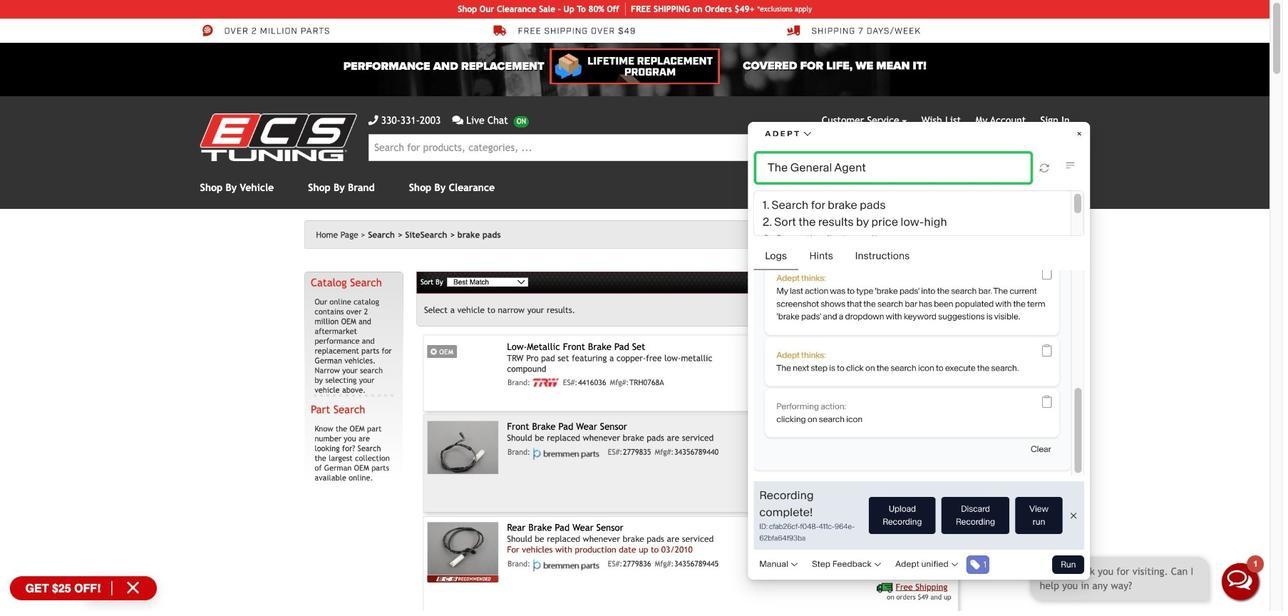 Task type: describe. For each thing, give the bounding box(es) containing it.
Search text field
[[368, 134, 995, 161]]



Task type: locate. For each thing, give the bounding box(es) containing it.
search image
[[1009, 141, 1022, 153]]

phone image
[[368, 116, 378, 126]]

comments image
[[452, 116, 464, 126]]



Task type: vqa. For each thing, say whether or not it's contained in the screenshot.
the bottom or
no



